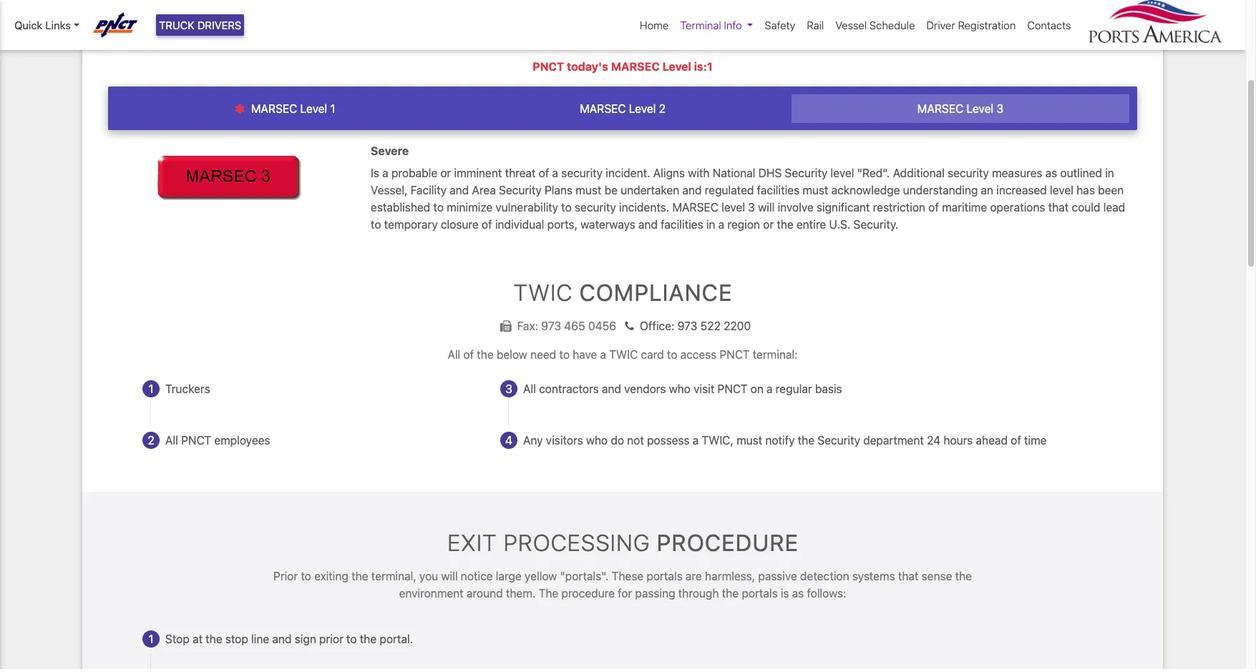 Task type: vqa. For each thing, say whether or not it's contained in the screenshot.
text field
no



Task type: locate. For each thing, give the bounding box(es) containing it.
as inside prior to exiting the terminal, you will notice large yellow "portals". these portals are harmless, passive detection systems that sense the environment around them. the procedure for passing through the portals is as follows:
[[792, 588, 804, 601]]

on
[[751, 383, 764, 396]]

1 vertical spatial as
[[792, 588, 804, 601]]

schedule
[[870, 19, 915, 31]]

level for marsec level 2
[[629, 102, 656, 115]]

1 horizontal spatial or
[[763, 218, 774, 231]]

1 horizontal spatial 2
[[659, 102, 666, 115]]

department
[[863, 434, 924, 447]]

0 vertical spatial who
[[669, 383, 691, 396]]

procedure
[[656, 530, 798, 557]]

1 vertical spatial facilities
[[661, 218, 703, 231]]

3 up "measures"
[[996, 102, 1003, 115]]

safety
[[765, 19, 795, 31]]

2 down pnct today's marsec level is:1
[[659, 102, 666, 115]]

will
[[758, 201, 775, 214], [441, 571, 458, 584]]

below
[[497, 348, 527, 361]]

all down the need
[[523, 383, 536, 396]]

1 vertical spatial level
[[1050, 184, 1074, 196]]

twic up fax:
[[513, 279, 572, 306]]

sense
[[922, 571, 952, 584]]

and
[[450, 184, 469, 196], [682, 184, 702, 196], [638, 218, 658, 231], [602, 383, 621, 396], [272, 634, 292, 646]]

must
[[576, 184, 601, 196], [802, 184, 828, 196], [736, 434, 762, 447]]

truck drivers link
[[156, 14, 244, 36]]

vulnerability
[[496, 201, 558, 214]]

2 horizontal spatial 3
[[996, 102, 1003, 115]]

twic compliance
[[513, 279, 732, 306]]

basis
[[815, 383, 842, 396]]

pnct left today's
[[533, 60, 564, 73]]

2 left all pnct employees
[[148, 434, 154, 447]]

portals down passive
[[742, 588, 778, 601]]

contacts
[[1027, 19, 1071, 31]]

0 horizontal spatial must
[[576, 184, 601, 196]]

security down threat
[[499, 184, 542, 196]]

additional
[[893, 166, 945, 179]]

1 horizontal spatial 3
[[748, 201, 755, 214]]

terminal,
[[371, 571, 416, 584]]

a left the twic,
[[692, 434, 699, 447]]

ahead
[[976, 434, 1008, 447]]

info
[[724, 19, 742, 31]]

detection
[[800, 571, 849, 584]]

truck
[[159, 19, 195, 31]]

0456
[[588, 320, 616, 333]]

facilities down incidents.
[[661, 218, 703, 231]]

0 vertical spatial will
[[758, 201, 775, 214]]

1 vertical spatial or
[[763, 218, 774, 231]]

465
[[564, 320, 585, 333]]

0 horizontal spatial all
[[165, 434, 178, 447]]

rail link
[[801, 11, 830, 39]]

1 vertical spatial who
[[586, 434, 608, 447]]

2 vertical spatial all
[[165, 434, 178, 447]]

1 vertical spatial in
[[706, 218, 715, 231]]

1 for stop at the stop line and sign prior to the portal.
[[148, 634, 154, 646]]

and left vendors
[[602, 383, 621, 396]]

1 horizontal spatial will
[[758, 201, 775, 214]]

1 horizontal spatial must
[[736, 434, 762, 447]]

1 for truckers
[[148, 383, 154, 396]]

to left 'have'
[[559, 348, 570, 361]]

0 horizontal spatial 3
[[505, 383, 512, 396]]

understanding
[[903, 184, 978, 196]]

pnct down 2200
[[720, 348, 750, 361]]

facilities
[[757, 184, 800, 196], [661, 218, 703, 231]]

office: 973 522 2200 link
[[619, 320, 751, 333]]

must up involve
[[802, 184, 828, 196]]

outlined
[[1060, 166, 1102, 179]]

0 vertical spatial as
[[1045, 166, 1057, 179]]

in
[[1105, 166, 1114, 179], [706, 218, 715, 231]]

a right on
[[767, 383, 773, 396]]

increased
[[996, 184, 1047, 196]]

1 horizontal spatial that
[[1048, 201, 1069, 214]]

0 vertical spatial twic
[[513, 279, 572, 306]]

1 horizontal spatial who
[[669, 383, 691, 396]]

1 horizontal spatial as
[[1045, 166, 1057, 179]]

0 horizontal spatial as
[[792, 588, 804, 601]]

973 for fax:
[[541, 320, 561, 333]]

0 horizontal spatial that
[[898, 571, 919, 584]]

1 vertical spatial all
[[523, 383, 536, 396]]

that left sense
[[898, 571, 919, 584]]

will inside prior to exiting the terminal, you will notice large yellow "portals". these portals are harmless, passive detection systems that sense the environment around them. the procedure for passing through the portals is as follows:
[[441, 571, 458, 584]]

that inside is a probable or imminent threat of a security incident. aligns with national dhs security level "red". additional security measures as outlined in vessel, facility and area security plans must be undertaken and regulated facilities must acknowledge understanding an increased level has been established to minimize vulnerability to security incidents. marsec level 3 will involve significant restriction of maritime operations that could lead to temporary closure of individual ports, waterways and facilities in a region or the entire u.s. security.
[[1048, 201, 1069, 214]]

measures
[[992, 166, 1042, 179]]

1 horizontal spatial twic
[[609, 348, 638, 361]]

pnct today's marsec level is:1
[[533, 60, 713, 73]]

area
[[472, 184, 496, 196]]

1 horizontal spatial in
[[1105, 166, 1114, 179]]

of down understanding
[[928, 201, 939, 214]]

incident.
[[606, 166, 650, 179]]

that left could
[[1048, 201, 1069, 214]]

1 vertical spatial 1
[[148, 383, 154, 396]]

"portals".
[[560, 571, 609, 584]]

vessel schedule link
[[830, 11, 921, 39]]

who left visit
[[669, 383, 691, 396]]

1 vertical spatial 2
[[148, 434, 154, 447]]

0 horizontal spatial 2
[[148, 434, 154, 447]]

0 horizontal spatial who
[[586, 434, 608, 447]]

tab list
[[108, 87, 1137, 131]]

must left be
[[576, 184, 601, 196]]

for
[[618, 588, 632, 601]]

in left region on the top right of the page
[[706, 218, 715, 231]]

passing
[[635, 588, 675, 601]]

visitors
[[546, 434, 583, 447]]

1 horizontal spatial 973
[[677, 320, 697, 333]]

0 horizontal spatial will
[[441, 571, 458, 584]]

1 horizontal spatial level
[[830, 166, 854, 179]]

must left notify
[[736, 434, 762, 447]]

security
[[561, 166, 603, 179], [948, 166, 989, 179], [575, 201, 616, 214]]

1 horizontal spatial portals
[[742, 588, 778, 601]]

stop
[[165, 634, 190, 646]]

the
[[539, 588, 558, 601]]

3 up region on the top right of the page
[[748, 201, 755, 214]]

1 horizontal spatial facilities
[[757, 184, 800, 196]]

0 vertical spatial or
[[440, 166, 451, 179]]

or right region on the top right of the page
[[763, 218, 774, 231]]

has
[[1076, 184, 1095, 196]]

0 vertical spatial 1
[[330, 102, 335, 115]]

the down involve
[[777, 218, 793, 231]]

1 vertical spatial 3
[[748, 201, 755, 214]]

incidents.
[[619, 201, 669, 214]]

of down minimize
[[482, 218, 492, 231]]

regulated
[[705, 184, 754, 196]]

1 973 from the left
[[541, 320, 561, 333]]

as
[[1045, 166, 1057, 179], [792, 588, 804, 601]]

0 vertical spatial 3
[[996, 102, 1003, 115]]

probable
[[391, 166, 437, 179]]

3 inside is a probable or imminent threat of a security incident. aligns with national dhs security level "red". additional security measures as outlined in vessel, facility and area security plans must be undertaken and regulated facilities must acknowledge understanding an increased level has been established to minimize vulnerability to security incidents. marsec level 3 will involve significant restriction of maritime operations that could lead to temporary closure of individual ports, waterways and facilities in a region or the entire u.s. security.
[[748, 201, 755, 214]]

level left has
[[1050, 184, 1074, 196]]

973
[[541, 320, 561, 333], [677, 320, 697, 333]]

quick links link
[[14, 17, 79, 33]]

2 horizontal spatial level
[[1050, 184, 1074, 196]]

marsec level 3
[[917, 102, 1003, 115]]

1 vertical spatial that
[[898, 571, 919, 584]]

security up involve
[[785, 166, 827, 179]]

of left time
[[1011, 434, 1021, 447]]

region
[[727, 218, 760, 231]]

employees
[[214, 434, 270, 447]]

to right card on the right bottom of page
[[667, 348, 677, 361]]

0 horizontal spatial level
[[721, 201, 745, 214]]

in up been
[[1105, 166, 1114, 179]]

973 right fax:
[[541, 320, 561, 333]]

harmless,
[[705, 571, 755, 584]]

3
[[996, 102, 1003, 115], [748, 201, 755, 214], [505, 383, 512, 396]]

and down with
[[682, 184, 702, 196]]

to right the 'prior'
[[301, 571, 311, 584]]

level down regulated
[[721, 201, 745, 214]]

0 vertical spatial level
[[830, 166, 854, 179]]

0 vertical spatial that
[[1048, 201, 1069, 214]]

portal.
[[380, 634, 413, 646]]

as left "outlined"
[[1045, 166, 1057, 179]]

a
[[382, 166, 388, 179], [552, 166, 558, 179], [718, 218, 724, 231], [600, 348, 606, 361], [767, 383, 773, 396], [692, 434, 699, 447]]

marsec for marsec level 1
[[251, 102, 297, 115]]

2 inside tab list
[[659, 102, 666, 115]]

1 vertical spatial portals
[[742, 588, 778, 601]]

minimize
[[447, 201, 493, 214]]

0 vertical spatial facilities
[[757, 184, 800, 196]]

1 vertical spatial will
[[441, 571, 458, 584]]

security down basis
[[818, 434, 860, 447]]

2 vertical spatial 1
[[148, 634, 154, 646]]

facilities down dhs
[[757, 184, 800, 196]]

all for all contractors and vendors who visit pnct on a regular basis
[[523, 383, 536, 396]]

2 horizontal spatial all
[[523, 383, 536, 396]]

0 horizontal spatial in
[[706, 218, 715, 231]]

will up region on the top right of the page
[[758, 201, 775, 214]]

who left do
[[586, 434, 608, 447]]

and up minimize
[[450, 184, 469, 196]]

level up acknowledge
[[830, 166, 854, 179]]

all contractors and vendors who visit pnct on a regular basis
[[523, 383, 842, 396]]

all left the "below" at bottom left
[[448, 348, 460, 361]]

phone image
[[619, 321, 640, 332]]

0 vertical spatial in
[[1105, 166, 1114, 179]]

2 vertical spatial 3
[[505, 383, 512, 396]]

as inside is a probable or imminent threat of a security incident. aligns with national dhs security level "red". additional security measures as outlined in vessel, facility and area security plans must be undertaken and regulated facilities must acknowledge understanding an increased level has been established to minimize vulnerability to security incidents. marsec level 3 will involve significant restriction of maritime operations that could lead to temporary closure of individual ports, waterways and facilities in a region or the entire u.s. security.
[[1045, 166, 1057, 179]]

or up facility
[[440, 166, 451, 179]]

as right is
[[792, 588, 804, 601]]

systems
[[852, 571, 895, 584]]

973 left 522
[[677, 320, 697, 333]]

0 vertical spatial portals
[[647, 571, 683, 584]]

0 horizontal spatial twic
[[513, 279, 572, 306]]

0 vertical spatial 2
[[659, 102, 666, 115]]

to
[[433, 201, 444, 214], [561, 201, 572, 214], [371, 218, 381, 231], [559, 348, 570, 361], [667, 348, 677, 361], [301, 571, 311, 584], [346, 634, 357, 646]]

0 horizontal spatial 973
[[541, 320, 561, 333]]

all down truckers
[[165, 434, 178, 447]]

twic,
[[702, 434, 733, 447]]

hours
[[943, 434, 973, 447]]

0 vertical spatial all
[[448, 348, 460, 361]]

portals up passing
[[647, 571, 683, 584]]

not
[[627, 434, 644, 447]]

3 down the "below" at bottom left
[[505, 383, 512, 396]]

is
[[781, 588, 789, 601]]

twic left card on the right bottom of page
[[609, 348, 638, 361]]

2200
[[724, 320, 751, 333]]

u.s.
[[829, 218, 850, 231]]

significant
[[816, 201, 870, 214]]

will right you
[[441, 571, 458, 584]]

level
[[830, 166, 854, 179], [1050, 184, 1074, 196], [721, 201, 745, 214]]

imminent
[[454, 166, 502, 179]]

2 973 from the left
[[677, 320, 697, 333]]

portals
[[647, 571, 683, 584], [742, 588, 778, 601]]

1 horizontal spatial all
[[448, 348, 460, 361]]

dhs
[[758, 166, 782, 179]]

to up ports,
[[561, 201, 572, 214]]

level for marsec level 1
[[300, 102, 327, 115]]



Task type: describe. For each thing, give the bounding box(es) containing it.
through
[[678, 588, 719, 601]]

terminal
[[680, 19, 721, 31]]

you
[[419, 571, 438, 584]]

marsec level 3 link
[[791, 95, 1129, 123]]

to inside prior to exiting the terminal, you will notice large yellow "portals". these portals are harmless, passive detection systems that sense the environment around them. the procedure for passing through the portals is as follows:
[[301, 571, 311, 584]]

terminal:
[[753, 348, 798, 361]]

quick
[[14, 19, 43, 31]]

the right notify
[[798, 434, 815, 447]]

terminal info
[[680, 19, 742, 31]]

the right 'at'
[[206, 634, 222, 646]]

involve
[[778, 201, 814, 214]]

0 vertical spatial security
[[785, 166, 827, 179]]

processing
[[503, 530, 650, 557]]

undertaken
[[621, 184, 679, 196]]

closure
[[441, 218, 479, 231]]

procedure
[[561, 588, 615, 601]]

environment
[[399, 588, 464, 601]]

pnct left the employees
[[181, 434, 211, 447]]

severe
[[371, 145, 409, 158]]

access
[[680, 348, 717, 361]]

driver registration
[[926, 19, 1016, 31]]

2 horizontal spatial must
[[802, 184, 828, 196]]

sign
[[295, 634, 316, 646]]

compliance
[[579, 279, 732, 306]]

maritime
[[942, 201, 987, 214]]

2 vertical spatial level
[[721, 201, 745, 214]]

notify
[[765, 434, 795, 447]]

levels explained
[[632, 8, 849, 35]]

973 for office:
[[677, 320, 697, 333]]

explained
[[723, 8, 849, 35]]

all for all of the below need to have a twic card to access pnct terminal:
[[448, 348, 460, 361]]

temporary
[[384, 218, 438, 231]]

of left the "below" at bottom left
[[463, 348, 474, 361]]

3 inside tab list
[[996, 102, 1003, 115]]

marsec level 1 link
[[116, 95, 454, 123]]

driver
[[926, 19, 955, 31]]

marsec for marsec level 2
[[580, 102, 626, 115]]

fax: 973 465 0456
[[517, 320, 619, 333]]

a left region on the top right of the page
[[718, 218, 724, 231]]

marsec inside is a probable or imminent threat of a security incident. aligns with national dhs security level "red". additional security measures as outlined in vessel, facility and area security plans must be undertaken and regulated facilities must acknowledge understanding an increased level has been established to minimize vulnerability to security incidents. marsec level 3 will involve significant restriction of maritime operations that could lead to temporary closure of individual ports, waterways and facilities in a region or the entire u.s. security.
[[672, 201, 718, 214]]

have
[[573, 348, 597, 361]]

marsec for marsec level 3
[[917, 102, 963, 115]]

0 horizontal spatial facilities
[[661, 218, 703, 231]]

will inside is a probable or imminent threat of a security incident. aligns with national dhs security level "red". additional security measures as outlined in vessel, facility and area security plans must be undertaken and regulated facilities must acknowledge understanding an increased level has been established to minimize vulnerability to security incidents. marsec level 3 will involve significant restriction of maritime operations that could lead to temporary closure of individual ports, waterways and facilities in a region or the entire u.s. security.
[[758, 201, 775, 214]]

are
[[686, 571, 702, 584]]

threat
[[505, 166, 536, 179]]

registration
[[958, 19, 1016, 31]]

marsec level 1
[[248, 102, 335, 115]]

security up an
[[948, 166, 989, 179]]

a right 'have'
[[600, 348, 606, 361]]

vessel,
[[371, 184, 408, 196]]

pnct left on
[[717, 383, 748, 396]]

stop at the stop line and sign prior to the portal.
[[165, 634, 413, 646]]

522
[[700, 320, 721, 333]]

and down incidents.
[[638, 218, 658, 231]]

drivers
[[197, 19, 241, 31]]

the right exiting on the left of the page
[[351, 571, 368, 584]]

the right sense
[[955, 571, 972, 584]]

marsec level 2
[[580, 102, 666, 115]]

tab list containing marsec level 1
[[108, 87, 1137, 131]]

vessel schedule
[[835, 19, 915, 31]]

rail
[[807, 19, 824, 31]]

established
[[371, 201, 430, 214]]

to right prior on the bottom left of page
[[346, 634, 357, 646]]

office: 973 522 2200
[[640, 320, 751, 333]]

acknowledge
[[831, 184, 900, 196]]

the inside is a probable or imminent threat of a security incident. aligns with national dhs security level "red". additional security measures as outlined in vessel, facility and area security plans must be undertaken and regulated facilities must acknowledge understanding an increased level has been established to minimize vulnerability to security incidents. marsec level 3 will involve significant restriction of maritime operations that could lead to temporary closure of individual ports, waterways and facilities in a region or the entire u.s. security.
[[777, 218, 793, 231]]

all for all pnct employees
[[165, 434, 178, 447]]

of up "plans"
[[539, 166, 549, 179]]

today's
[[567, 60, 608, 73]]

possess
[[647, 434, 689, 447]]

security up waterways
[[575, 201, 616, 214]]

is:1
[[694, 60, 713, 73]]

ports,
[[547, 218, 578, 231]]

that inside prior to exiting the terminal, you will notice large yellow "portals". these portals are harmless, passive detection systems that sense the environment around them. the procedure for passing through the portals is as follows:
[[898, 571, 919, 584]]

0 horizontal spatial portals
[[647, 571, 683, 584]]

truckers
[[165, 383, 210, 396]]

to down facility
[[433, 201, 444, 214]]

facility
[[411, 184, 447, 196]]

all pnct employees
[[165, 434, 270, 447]]

notice
[[461, 571, 493, 584]]

prior to exiting the terminal, you will notice large yellow "portals". these portals are harmless, passive detection systems that sense the environment around them. the procedure for passing through the portals is as follows:
[[273, 571, 972, 601]]

a right is
[[382, 166, 388, 179]]

passive
[[758, 571, 797, 584]]

a up "plans"
[[552, 166, 558, 179]]

office:
[[640, 320, 674, 333]]

the left the "below" at bottom left
[[477, 348, 494, 361]]

restriction
[[873, 201, 925, 214]]

any visitors who do not possess a twic, must notify the security department 24 hours ahead of time
[[523, 434, 1047, 447]]

contractors
[[539, 383, 599, 396]]

these
[[612, 571, 644, 584]]

home link
[[634, 11, 674, 39]]

been
[[1098, 184, 1124, 196]]

all of the below need to have a twic card to access pnct terminal:
[[448, 348, 798, 361]]

safety link
[[759, 11, 801, 39]]

national
[[713, 166, 755, 179]]

home
[[640, 19, 669, 31]]

aligns
[[653, 166, 685, 179]]

1 vertical spatial security
[[499, 184, 542, 196]]

vessel
[[835, 19, 867, 31]]

vendors
[[624, 383, 666, 396]]

level for marsec level 3
[[966, 102, 993, 115]]

time
[[1024, 434, 1047, 447]]

is a probable or imminent threat of a security incident. aligns with national dhs security level "red". additional security measures as outlined in vessel, facility and area security plans must be undertaken and regulated facilities must acknowledge understanding an increased level has been established to minimize vulnerability to security incidents. marsec level 3 will involve significant restriction of maritime operations that could lead to temporary closure of individual ports, waterways and facilities in a region or the entire u.s. security.
[[371, 166, 1125, 231]]

need
[[530, 348, 556, 361]]

1 vertical spatial twic
[[609, 348, 638, 361]]

line
[[251, 634, 269, 646]]

at
[[193, 634, 203, 646]]

security.
[[853, 218, 899, 231]]

the left portal.
[[360, 634, 377, 646]]

contacts link
[[1022, 11, 1077, 39]]

security up "plans"
[[561, 166, 603, 179]]

to down established
[[371, 218, 381, 231]]

2 vertical spatial security
[[818, 434, 860, 447]]

regular
[[776, 383, 812, 396]]

entire
[[796, 218, 826, 231]]

operations
[[990, 201, 1045, 214]]

exit
[[447, 530, 497, 557]]

0 horizontal spatial or
[[440, 166, 451, 179]]

"red".
[[857, 166, 890, 179]]

and right line
[[272, 634, 292, 646]]

be
[[604, 184, 618, 196]]

exit processing procedure
[[447, 530, 798, 557]]

exiting
[[314, 571, 348, 584]]

the down harmless,
[[722, 588, 739, 601]]



